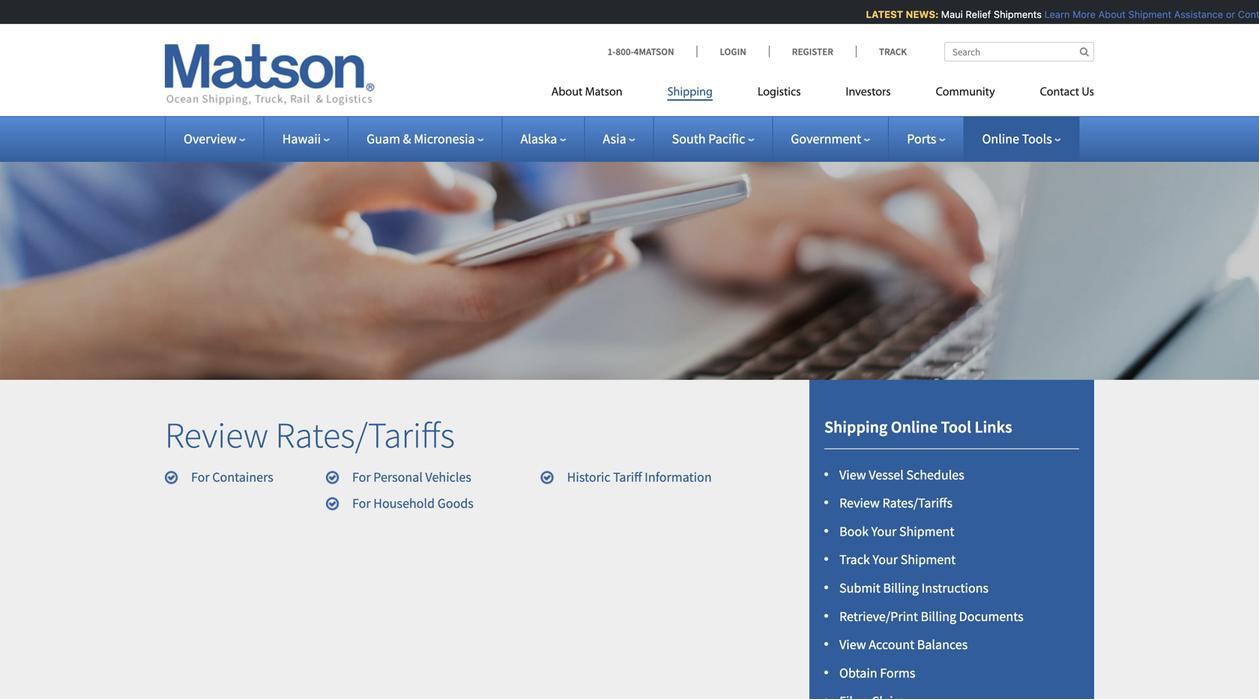 Task type: locate. For each thing, give the bounding box(es) containing it.
your
[[872, 523, 897, 540], [873, 552, 898, 568]]

retrieve/print
[[840, 608, 918, 625]]

0 horizontal spatial billing
[[884, 580, 919, 597]]

shipping inside 'section'
[[825, 417, 888, 437]]

shipment left 'assistance'
[[1124, 9, 1167, 20]]

for for for personal vehicles
[[352, 469, 371, 486]]

billing up balances at the bottom right of page
[[921, 608, 957, 625]]

review rates/tariffs
[[165, 413, 455, 458], [840, 495, 953, 512]]

shipping up vessel
[[825, 417, 888, 437]]

0 vertical spatial about
[[1094, 9, 1121, 20]]

about matson link
[[552, 79, 645, 110]]

rates/tariffs down view vessel schedules link
[[883, 495, 953, 512]]

1 vertical spatial about
[[552, 87, 583, 99]]

links
[[975, 417, 1013, 437]]

billing for documents
[[921, 608, 957, 625]]

2 view from the top
[[840, 637, 867, 654]]

None search field
[[945, 42, 1095, 61]]

rates/tariffs inside shipping online tool links 'section'
[[883, 495, 953, 512]]

view
[[840, 467, 867, 483], [840, 637, 867, 654]]

0 vertical spatial rates/tariffs
[[276, 413, 455, 458]]

online left the tool
[[891, 417, 938, 437]]

rates/tariffs up personal at left
[[276, 413, 455, 458]]

book
[[840, 523, 869, 540]]

track
[[879, 45, 907, 58], [840, 552, 870, 568]]

1 vertical spatial online
[[891, 417, 938, 437]]

0 vertical spatial your
[[872, 523, 897, 540]]

1 vertical spatial rates/tariffs
[[883, 495, 953, 512]]

0 vertical spatial shipping
[[668, 87, 713, 99]]

1 vertical spatial review rates/tariffs
[[840, 495, 953, 512]]

your down book your shipment
[[873, 552, 898, 568]]

review up for containers
[[165, 413, 268, 458]]

1 vertical spatial track
[[840, 552, 870, 568]]

personal
[[374, 469, 423, 486]]

0 vertical spatial review rates/tariffs
[[165, 413, 455, 458]]

0 horizontal spatial online
[[891, 417, 938, 437]]

about left the matson on the top left of page
[[552, 87, 583, 99]]

1 horizontal spatial track
[[879, 45, 907, 58]]

government
[[791, 130, 862, 147]]

review up book
[[840, 495, 880, 512]]

guam & micronesia
[[367, 130, 475, 147]]

customer inputing information via laptop to matson's online tools. image
[[0, 138, 1260, 380]]

submit
[[840, 580, 881, 597]]

for
[[191, 469, 210, 486], [352, 469, 371, 486], [352, 495, 371, 512]]

&
[[403, 130, 411, 147]]

contact
[[1040, 87, 1080, 99]]

billing
[[884, 580, 919, 597], [921, 608, 957, 625]]

shipment up track your shipment link
[[900, 523, 955, 540]]

overview
[[184, 130, 237, 147]]

about right more
[[1094, 9, 1121, 20]]

0 vertical spatial billing
[[884, 580, 919, 597]]

review
[[165, 413, 268, 458], [840, 495, 880, 512]]

1 vertical spatial shipping
[[825, 417, 888, 437]]

latest news: maui relief shipments learn more about shipment assistance or conta
[[862, 9, 1260, 20]]

south pacific link
[[672, 130, 755, 147]]

review rates/tariffs link
[[840, 495, 953, 512]]

1 horizontal spatial review rates/tariffs
[[840, 495, 953, 512]]

view up the obtain
[[840, 637, 867, 654]]

shipment for track your shipment
[[901, 552, 956, 568]]

submit billing instructions
[[840, 580, 989, 597]]

shipment up submit billing instructions link
[[901, 552, 956, 568]]

hawaii
[[282, 130, 321, 147]]

login
[[720, 45, 747, 58]]

1 horizontal spatial rates/tariffs
[[883, 495, 953, 512]]

documents
[[960, 608, 1024, 625]]

view left vessel
[[840, 467, 867, 483]]

contact us link
[[1018, 79, 1095, 110]]

investors
[[846, 87, 891, 99]]

1 horizontal spatial review
[[840, 495, 880, 512]]

view account balances
[[840, 637, 968, 654]]

maui
[[937, 9, 959, 20]]

shipping inside top menu navigation
[[668, 87, 713, 99]]

about
[[1094, 9, 1121, 20], [552, 87, 583, 99]]

0 horizontal spatial track
[[840, 552, 870, 568]]

for left containers
[[191, 469, 210, 486]]

billing down track your shipment
[[884, 580, 919, 597]]

1 vertical spatial review
[[840, 495, 880, 512]]

shipping online tool links section
[[791, 380, 1113, 700]]

track inside shipping online tool links 'section'
[[840, 552, 870, 568]]

1 vertical spatial view
[[840, 637, 867, 654]]

vessel
[[869, 467, 904, 483]]

view vessel schedules link
[[840, 467, 965, 483]]

1 horizontal spatial billing
[[921, 608, 957, 625]]

track link
[[856, 45, 907, 58]]

for containers
[[191, 469, 274, 486]]

0 vertical spatial track
[[879, 45, 907, 58]]

for left personal at left
[[352, 469, 371, 486]]

view for view vessel schedules
[[840, 467, 867, 483]]

pacific
[[709, 130, 746, 147]]

your right book
[[872, 523, 897, 540]]

information
[[645, 469, 712, 486]]

Search search field
[[945, 42, 1095, 61]]

top menu navigation
[[552, 79, 1095, 110]]

instructions
[[922, 580, 989, 597]]

shipping for shipping online tool links
[[825, 417, 888, 437]]

0 vertical spatial view
[[840, 467, 867, 483]]

0 horizontal spatial rates/tariffs
[[276, 413, 455, 458]]

track down latest
[[879, 45, 907, 58]]

more
[[1068, 9, 1091, 20]]

rates/tariffs
[[276, 413, 455, 458], [883, 495, 953, 512]]

1 vertical spatial shipment
[[900, 523, 955, 540]]

1 horizontal spatial about
[[1094, 9, 1121, 20]]

track down book
[[840, 552, 870, 568]]

for for for household goods
[[352, 495, 371, 512]]

for household goods link
[[352, 495, 474, 512]]

register
[[792, 45, 834, 58]]

0 vertical spatial online
[[983, 130, 1020, 147]]

register link
[[769, 45, 856, 58]]

online
[[983, 130, 1020, 147], [891, 417, 938, 437]]

1 vertical spatial your
[[873, 552, 898, 568]]

0 vertical spatial review
[[165, 413, 268, 458]]

learn
[[1040, 9, 1066, 20]]

shipment
[[1124, 9, 1167, 20], [900, 523, 955, 540], [901, 552, 956, 568]]

shipping up the south
[[668, 87, 713, 99]]

track for track your shipment
[[840, 552, 870, 568]]

0 horizontal spatial shipping
[[668, 87, 713, 99]]

2 vertical spatial shipment
[[901, 552, 956, 568]]

shipping for shipping
[[668, 87, 713, 99]]

track for the track link
[[879, 45, 907, 58]]

800-
[[616, 45, 634, 58]]

1 horizontal spatial shipping
[[825, 417, 888, 437]]

track your shipment
[[840, 552, 956, 568]]

online left the tools
[[983, 130, 1020, 147]]

asia
[[603, 130, 627, 147]]

hawaii link
[[282, 130, 330, 147]]

1 view from the top
[[840, 467, 867, 483]]

for left household
[[352, 495, 371, 512]]

0 horizontal spatial about
[[552, 87, 583, 99]]

obtain forms link
[[840, 665, 916, 682]]

account
[[869, 637, 915, 654]]

retrieve/print billing documents link
[[840, 608, 1024, 625]]

view for view account balances
[[840, 637, 867, 654]]

1 vertical spatial billing
[[921, 608, 957, 625]]



Task type: describe. For each thing, give the bounding box(es) containing it.
tariff
[[613, 469, 642, 486]]

vehicles
[[426, 469, 472, 486]]

contact us
[[1040, 87, 1095, 99]]

0 horizontal spatial review
[[165, 413, 268, 458]]

1-
[[608, 45, 616, 58]]

0 horizontal spatial review rates/tariffs
[[165, 413, 455, 458]]

shipping online tool links
[[825, 417, 1013, 437]]

for for for containers
[[191, 469, 210, 486]]

book your shipment link
[[840, 523, 955, 540]]

balances
[[918, 637, 968, 654]]

historic
[[567, 469, 611, 486]]

logistics
[[758, 87, 801, 99]]

ports link
[[907, 130, 946, 147]]

obtain
[[840, 665, 878, 682]]

overview link
[[184, 130, 246, 147]]

asia link
[[603, 130, 636, 147]]

1-800-4matson link
[[608, 45, 697, 58]]

for personal vehicles link
[[352, 469, 472, 486]]

login link
[[697, 45, 769, 58]]

alaska link
[[521, 130, 566, 147]]

about matson
[[552, 87, 623, 99]]

review inside shipping online tool links 'section'
[[840, 495, 880, 512]]

logistics link
[[736, 79, 824, 110]]

guam
[[367, 130, 400, 147]]

submit billing instructions link
[[840, 580, 989, 597]]

online tools link
[[983, 130, 1062, 147]]

ports
[[907, 130, 937, 147]]

household
[[374, 495, 435, 512]]

search image
[[1080, 47, 1089, 57]]

shipments
[[989, 9, 1037, 20]]

news:
[[901, 9, 934, 20]]

retrieve/print billing documents
[[840, 608, 1024, 625]]

for household goods
[[352, 495, 474, 512]]

your for book
[[872, 523, 897, 540]]

containers
[[212, 469, 274, 486]]

0 vertical spatial shipment
[[1124, 9, 1167, 20]]

for containers link
[[191, 469, 274, 486]]

community link
[[914, 79, 1018, 110]]

schedules
[[907, 467, 965, 483]]

matson
[[585, 87, 623, 99]]

tool
[[941, 417, 972, 437]]

investors link
[[824, 79, 914, 110]]

view vessel schedules
[[840, 467, 965, 483]]

government link
[[791, 130, 871, 147]]

blue matson logo with ocean, shipping, truck, rail and logistics written beneath it. image
[[165, 44, 375, 106]]

1 horizontal spatial online
[[983, 130, 1020, 147]]

guam & micronesia link
[[367, 130, 484, 147]]

us
[[1082, 87, 1095, 99]]

forms
[[880, 665, 916, 682]]

view account balances link
[[840, 637, 968, 654]]

alaska
[[521, 130, 557, 147]]

or
[[1222, 9, 1231, 20]]

conta
[[1234, 9, 1260, 20]]

south pacific
[[672, 130, 746, 147]]

about inside top menu navigation
[[552, 87, 583, 99]]

tools
[[1022, 130, 1053, 147]]

south
[[672, 130, 706, 147]]

review rates/tariffs inside shipping online tool links 'section'
[[840, 495, 953, 512]]

track your shipment link
[[840, 552, 956, 568]]

billing for instructions
[[884, 580, 919, 597]]

obtain forms
[[840, 665, 916, 682]]

shipment for book your shipment
[[900, 523, 955, 540]]

relief
[[961, 9, 987, 20]]

for personal vehicles
[[352, 469, 472, 486]]

online inside 'section'
[[891, 417, 938, 437]]

1-800-4matson
[[608, 45, 674, 58]]

goods
[[438, 495, 474, 512]]

micronesia
[[414, 130, 475, 147]]

book your shipment
[[840, 523, 955, 540]]

historic tariff information link
[[567, 469, 712, 486]]

your for track
[[873, 552, 898, 568]]

community
[[936, 87, 995, 99]]

historic tariff information
[[567, 469, 712, 486]]

latest
[[862, 9, 899, 20]]

shipping link
[[645, 79, 736, 110]]

learn more about shipment assistance or conta link
[[1040, 9, 1260, 20]]

4matson
[[634, 45, 674, 58]]



Task type: vqa. For each thing, say whether or not it's contained in the screenshot.
days
no



